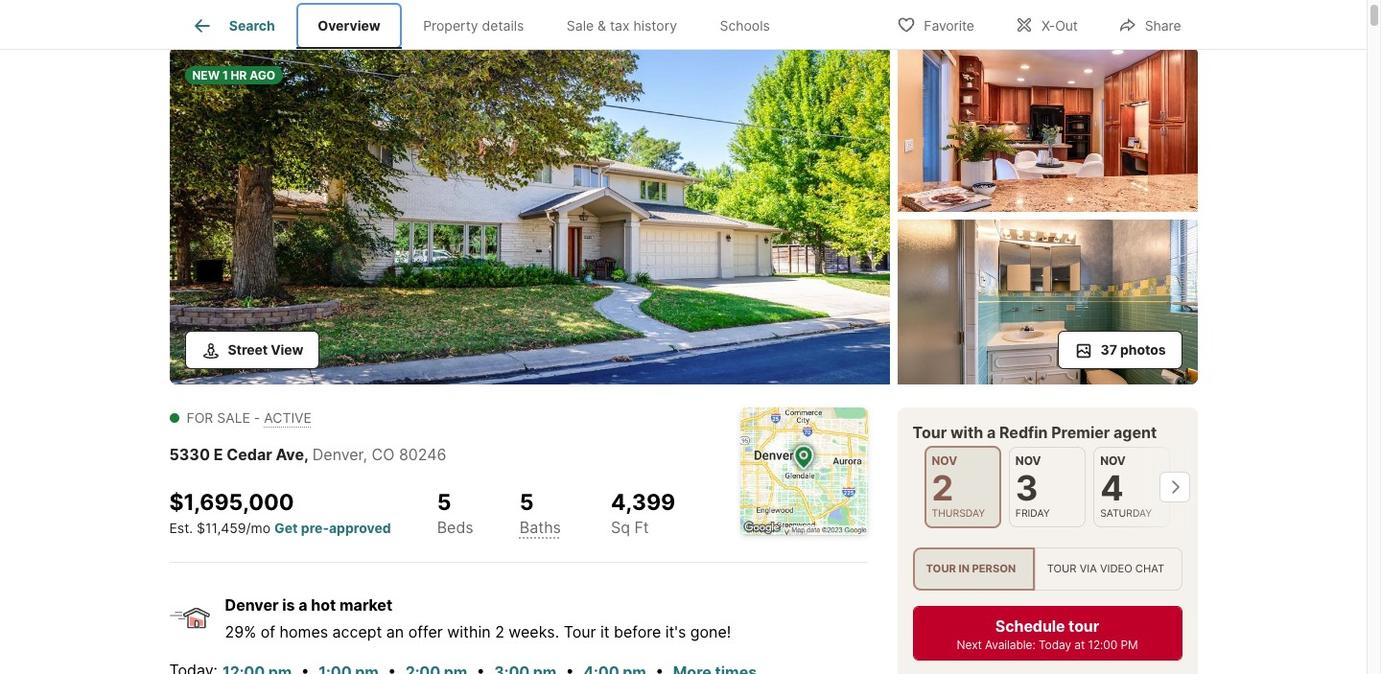 Task type: locate. For each thing, give the bounding box(es) containing it.
a right is
[[299, 596, 308, 615]]

2 inside nov 2 thursday
[[932, 467, 954, 509]]

approved
[[329, 520, 391, 537]]

1 horizontal spatial a
[[987, 423, 996, 442]]

nov down redfin
[[1016, 453, 1042, 468]]

tour
[[913, 423, 947, 442], [926, 562, 957, 576], [1047, 562, 1077, 576], [564, 623, 596, 642]]

29%
[[225, 623, 256, 642]]

offer
[[408, 623, 443, 642]]

denver left co
[[313, 445, 363, 464]]

5 inside 5 beds
[[437, 489, 451, 516]]

nov down the agent at the right bottom of page
[[1101, 453, 1126, 468]]

tax
[[610, 18, 630, 34]]

0 horizontal spatial 5
[[437, 489, 451, 516]]

2
[[932, 467, 954, 509], [495, 623, 505, 642]]

pm
[[1121, 638, 1138, 652]]

denver up 29%
[[225, 596, 279, 615]]

tour with a redfin premier agent
[[913, 423, 1157, 442]]

baths link
[[520, 518, 561, 538]]

next
[[957, 638, 982, 652]]

new 1 hr ago
[[192, 68, 276, 83]]

via
[[1080, 562, 1097, 576]]

e
[[214, 445, 223, 464]]

0 horizontal spatial a
[[299, 596, 308, 615]]

1 horizontal spatial denver
[[313, 445, 363, 464]]

2 5 from the left
[[520, 489, 534, 516]]

market
[[340, 596, 393, 615]]

1 vertical spatial 2
[[495, 623, 505, 642]]

1 horizontal spatial ,
[[363, 445, 368, 464]]

available:
[[985, 638, 1036, 652]]

baths
[[520, 518, 561, 538]]

new
[[192, 68, 220, 83]]

,
[[304, 445, 309, 464], [363, 445, 368, 464]]

1 horizontal spatial nov
[[1016, 453, 1042, 468]]

tour left via
[[1047, 562, 1077, 576]]

0 vertical spatial denver
[[313, 445, 363, 464]]

sale & tax history
[[567, 18, 677, 34]]

a for hot
[[299, 596, 308, 615]]

a
[[987, 423, 996, 442], [299, 596, 308, 615]]

2 horizontal spatial nov
[[1101, 453, 1126, 468]]

denver
[[313, 445, 363, 464], [225, 596, 279, 615]]

tour inside denver is a hot market 29% of homes accept an offer within 2 weeks. tour it before it's gone!
[[564, 623, 596, 642]]

0 vertical spatial a
[[987, 423, 996, 442]]

5 inside 5 baths
[[520, 489, 534, 516]]

None button
[[924, 446, 1002, 529], [1009, 447, 1086, 528], [1094, 447, 1171, 528], [924, 446, 1002, 529], [1009, 447, 1086, 528], [1094, 447, 1171, 528]]

tour
[[1069, 617, 1100, 636]]

2 nov from the left
[[1016, 453, 1042, 468]]

street view
[[228, 341, 303, 357]]

3
[[1016, 467, 1039, 509]]

share button
[[1102, 4, 1198, 44]]

0 horizontal spatial 2
[[495, 623, 505, 642]]

0 horizontal spatial denver
[[225, 596, 279, 615]]

1 vertical spatial denver
[[225, 596, 279, 615]]

5330 e cedar ave, denver, co 80246 image
[[169, 47, 890, 384], [898, 47, 1198, 212], [898, 219, 1198, 384]]

an
[[387, 623, 404, 642]]

37 photos button
[[1058, 331, 1183, 369]]

5
[[437, 489, 451, 516], [520, 489, 534, 516]]

$1,695,000
[[169, 489, 294, 516]]

2 right within
[[495, 623, 505, 642]]

next image
[[1160, 472, 1190, 502]]

nov for 4
[[1101, 453, 1126, 468]]

property details
[[423, 18, 524, 34]]

2 , from the left
[[363, 445, 368, 464]]

0 vertical spatial 2
[[932, 467, 954, 509]]

tour for tour via video chat
[[1047, 562, 1077, 576]]

nov inside nov 4 saturday
[[1101, 453, 1126, 468]]

nov down with
[[932, 453, 958, 468]]

sale
[[217, 409, 250, 426]]

street
[[228, 341, 268, 357]]

-
[[254, 409, 260, 426]]

5 beds
[[437, 489, 474, 538]]

sale & tax history tab
[[546, 3, 699, 49]]

1 horizontal spatial 5
[[520, 489, 534, 516]]

5 for 5 beds
[[437, 489, 451, 516]]

denver inside denver is a hot market 29% of homes accept an offer within 2 weeks. tour it before it's gone!
[[225, 596, 279, 615]]

list box
[[913, 548, 1183, 591]]

is
[[282, 596, 295, 615]]

nov for 3
[[1016, 453, 1042, 468]]

hot
[[311, 596, 336, 615]]

1 nov from the left
[[932, 453, 958, 468]]

ago
[[250, 68, 276, 83]]

nov inside nov 2 thursday
[[932, 453, 958, 468]]

x-out button
[[999, 4, 1095, 44]]

history
[[634, 18, 677, 34]]

5330
[[169, 445, 210, 464]]

1 5 from the left
[[437, 489, 451, 516]]

5 for 5 baths
[[520, 489, 534, 516]]

redfin
[[1000, 423, 1048, 442]]

1 vertical spatial a
[[299, 596, 308, 615]]

tab list containing search
[[169, 0, 807, 49]]

list box containing tour in person
[[913, 548, 1183, 591]]

view
[[271, 341, 303, 357]]

tab list
[[169, 0, 807, 49]]

ft
[[635, 518, 649, 538]]

tour for tour with a redfin premier agent
[[913, 423, 947, 442]]

it
[[601, 623, 610, 642]]

tour left in
[[926, 562, 957, 576]]

at
[[1075, 638, 1085, 652]]

for sale - active
[[187, 409, 312, 426]]

before
[[614, 623, 661, 642]]

2 down with
[[932, 467, 954, 509]]

ave
[[276, 445, 304, 464]]

get pre-approved link
[[275, 520, 391, 537]]

tour left with
[[913, 423, 947, 442]]

, left co
[[363, 445, 368, 464]]

nov inside nov 3 friday
[[1016, 453, 1042, 468]]

property
[[423, 18, 478, 34]]

a inside denver is a hot market 29% of homes accept an offer within 2 weeks. tour it before it's gone!
[[299, 596, 308, 615]]

5330 e cedar ave , denver , co 80246
[[169, 445, 447, 464]]

tour in person
[[926, 562, 1016, 576]]

0 horizontal spatial ,
[[304, 445, 309, 464]]

3 nov from the left
[[1101, 453, 1126, 468]]

0 horizontal spatial nov
[[932, 453, 958, 468]]

1 horizontal spatial 2
[[932, 467, 954, 509]]

tour left it
[[564, 623, 596, 642]]

x-
[[1042, 17, 1056, 33]]

, down active link
[[304, 445, 309, 464]]

5 up beds at left bottom
[[437, 489, 451, 516]]

a right with
[[987, 423, 996, 442]]

5 up baths link
[[520, 489, 534, 516]]

cedar
[[227, 445, 272, 464]]



Task type: vqa. For each thing, say whether or not it's contained in the screenshot.
X-OUT
yes



Task type: describe. For each thing, give the bounding box(es) containing it.
active link
[[264, 409, 312, 426]]

5 baths
[[520, 489, 561, 538]]

property details tab
[[402, 3, 546, 49]]

37 photos
[[1101, 341, 1166, 357]]

12:00
[[1089, 638, 1118, 652]]

agent
[[1114, 423, 1157, 442]]

active
[[264, 409, 312, 426]]

tour for tour in person
[[926, 562, 957, 576]]

get
[[275, 520, 298, 537]]

4,399
[[611, 489, 676, 516]]

saturday
[[1101, 507, 1153, 520]]

beds
[[437, 518, 474, 538]]

favorite
[[924, 17, 975, 33]]

it's
[[666, 623, 686, 642]]

with
[[951, 423, 984, 442]]

schools
[[720, 18, 770, 34]]

hr
[[231, 68, 247, 83]]

nov 4 saturday
[[1101, 453, 1153, 520]]

4
[[1101, 467, 1124, 509]]

today
[[1039, 638, 1072, 652]]

/mo
[[246, 520, 271, 537]]

for
[[187, 409, 213, 426]]

1 , from the left
[[304, 445, 309, 464]]

map entry image
[[740, 407, 868, 535]]

37
[[1101, 341, 1118, 357]]

premier
[[1052, 423, 1110, 442]]

x-out
[[1042, 17, 1078, 33]]

photos
[[1121, 341, 1166, 357]]

share
[[1145, 17, 1182, 33]]

details
[[482, 18, 524, 34]]

schedule
[[996, 617, 1066, 636]]

of
[[261, 623, 275, 642]]

video
[[1100, 562, 1133, 576]]

thursday
[[932, 507, 986, 520]]

1
[[222, 68, 228, 83]]

co
[[372, 445, 395, 464]]

schedule tour next available: today at 12:00 pm
[[957, 617, 1138, 652]]

schools tab
[[699, 3, 792, 49]]

homes
[[280, 623, 328, 642]]

person
[[972, 562, 1016, 576]]

overview
[[318, 18, 381, 34]]

$1,695,000 est. $11,459 /mo get pre-approved
[[169, 489, 391, 537]]

2 inside denver is a hot market 29% of homes accept an offer within 2 weeks. tour it before it's gone!
[[495, 623, 505, 642]]

sq
[[611, 518, 630, 538]]

pre-
[[301, 520, 329, 537]]

4,399 sq ft
[[611, 489, 676, 538]]

denver is a hot market 29% of homes accept an offer within 2 weeks. tour it before it's gone!
[[225, 596, 731, 642]]

favorite button
[[881, 4, 991, 44]]

overview tab
[[296, 3, 402, 49]]

tour via video chat
[[1047, 562, 1165, 576]]

friday
[[1016, 507, 1050, 520]]

nov 2 thursday
[[932, 453, 986, 520]]

in
[[959, 562, 970, 576]]

accept
[[333, 623, 382, 642]]

street view button
[[185, 331, 320, 369]]

weeks.
[[509, 623, 560, 642]]

new 1 hr ago link
[[169, 47, 890, 388]]

nov 3 friday
[[1016, 453, 1050, 520]]

nov for 2
[[932, 453, 958, 468]]

chat
[[1136, 562, 1165, 576]]

within
[[447, 623, 491, 642]]

search link
[[191, 14, 275, 37]]

gone!
[[691, 623, 731, 642]]

search
[[229, 18, 275, 34]]

80246
[[399, 445, 447, 464]]

$11,459
[[197, 520, 246, 537]]

sale
[[567, 18, 594, 34]]

est.
[[169, 520, 193, 537]]

a for redfin
[[987, 423, 996, 442]]



